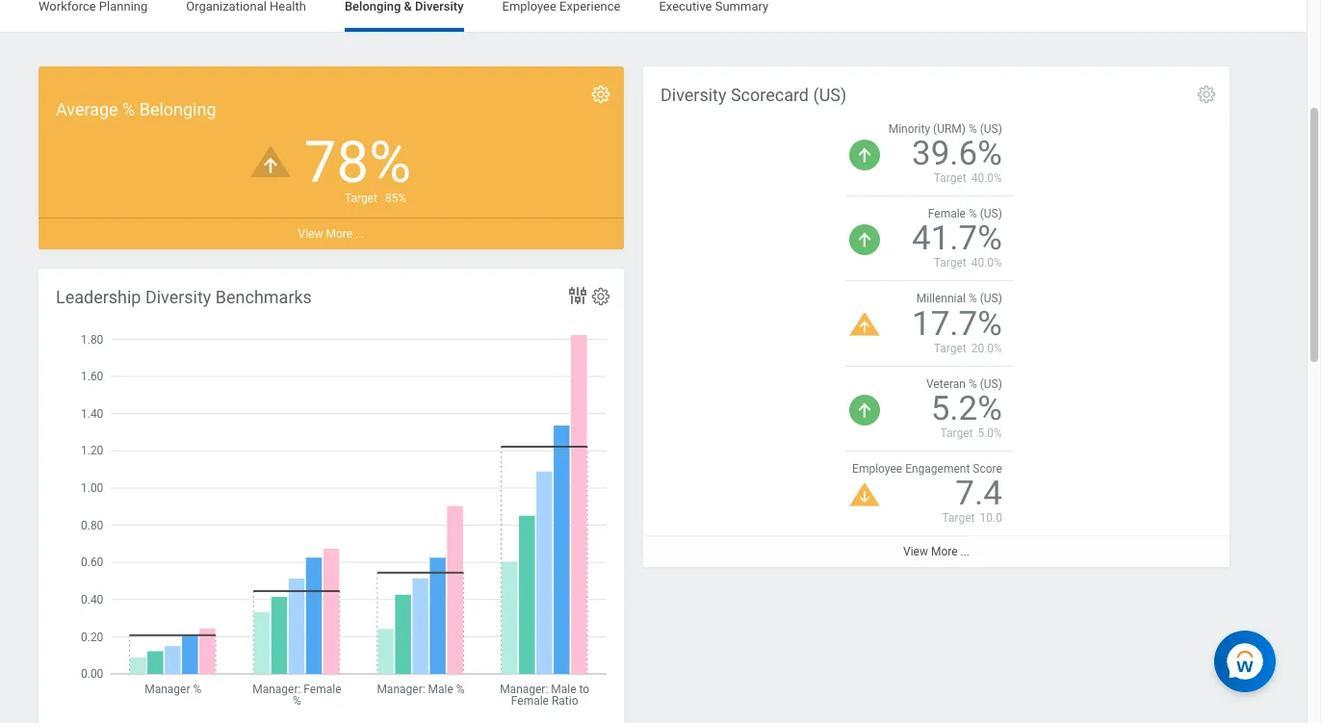 Task type: describe. For each thing, give the bounding box(es) containing it.
up good image
[[850, 395, 881, 425]]

view more ... for bottom the view more ... link
[[904, 545, 970, 559]]

17.7% target 20.0%
[[912, 304, 1003, 355]]

(us) for 17.7%
[[980, 292, 1003, 306]]

5.2%
[[931, 389, 1003, 428]]

target for 7.4
[[943, 511, 975, 525]]

... for bottom the view more ... link
[[961, 545, 970, 559]]

female
[[928, 207, 966, 221]]

0 vertical spatial up warning image
[[251, 147, 290, 177]]

39.6%
[[912, 134, 1003, 174]]

% for 5.2%
[[969, 377, 977, 391]]

10.0
[[980, 511, 1003, 525]]

41.7%
[[912, 219, 1003, 258]]

17.7%
[[912, 304, 1003, 343]]

20.0%
[[972, 341, 1003, 355]]

target for 17.7%
[[934, 341, 967, 355]]

39.6% target 40.0%
[[912, 134, 1003, 185]]

85%
[[385, 191, 407, 205]]

employee engagement score
[[853, 462, 1003, 476]]

(us) right (urm) on the right
[[980, 122, 1003, 136]]

target for 39.6%
[[934, 172, 967, 185]]

% for 17.7%
[[969, 292, 977, 306]]

diversity scorecard (us) element
[[643, 66, 1230, 567]]

7.4 target 10.0
[[943, 474, 1003, 525]]

view for the leftmost the view more ... link
[[298, 227, 323, 241]]

up good image for 41.7%
[[850, 225, 881, 256]]

(us) right scorecard
[[813, 85, 847, 105]]

configure leadership diversity benchmarks image
[[590, 286, 612, 307]]

% for 41.7%
[[969, 207, 977, 221]]

up warning image inside diversity scorecard (us) element
[[850, 313, 881, 337]]

employee
[[853, 462, 903, 476]]



Task type: vqa. For each thing, say whether or not it's contained in the screenshot.
justify icon
no



Task type: locate. For each thing, give the bounding box(es) containing it.
1 vertical spatial up warning image
[[850, 313, 881, 337]]

target inside 5.2% target 5.0%
[[941, 426, 973, 440]]

1 vertical spatial 40.0%
[[972, 257, 1003, 270]]

% right (urm) on the right
[[969, 122, 977, 136]]

view more ...
[[298, 227, 365, 241], [904, 545, 970, 559]]

up warning image
[[251, 147, 290, 177], [850, 313, 881, 337]]

view inside diversity scorecard (us) element
[[904, 545, 929, 559]]

more for bottom the view more ... link
[[931, 545, 958, 559]]

benchmarks
[[216, 287, 312, 307]]

1 vertical spatial more
[[931, 545, 958, 559]]

0 horizontal spatial view
[[298, 227, 323, 241]]

more down 78% target 85%
[[326, 227, 353, 241]]

40.0% for 39.6%
[[972, 172, 1003, 185]]

1 vertical spatial diversity
[[145, 287, 211, 307]]

diversity
[[661, 85, 727, 105], [145, 287, 211, 307]]

% right millennial
[[969, 292, 977, 306]]

40.0% inside the 41.7% target 40.0%
[[972, 257, 1003, 270]]

view more ... inside diversity scorecard (us) element
[[904, 545, 970, 559]]

1 40.0% from the top
[[972, 172, 1003, 185]]

0 vertical spatial up good image
[[850, 140, 881, 171]]

up warning image left 78% on the left of the page
[[251, 147, 290, 177]]

minority
[[889, 122, 931, 136]]

1 vertical spatial view
[[904, 545, 929, 559]]

diversity scorecard (us)
[[661, 85, 847, 105]]

view more ... link
[[39, 217, 624, 249], [643, 535, 1230, 567]]

41.7% target 40.0%
[[912, 219, 1003, 270]]

configure diversity scorecard (us) image
[[1196, 84, 1218, 105]]

diversity left scorecard
[[661, 85, 727, 105]]

view more ... for the leftmost the view more ... link
[[298, 227, 365, 241]]

(us)
[[813, 85, 847, 105], [980, 122, 1003, 136], [980, 207, 1003, 221], [980, 292, 1003, 306], [980, 377, 1003, 391]]

40.0% up millennial % (us)
[[972, 257, 1003, 270]]

millennial
[[917, 292, 966, 306]]

0 horizontal spatial view more ... link
[[39, 217, 624, 249]]

belonging
[[139, 99, 216, 119]]

%
[[122, 99, 135, 119], [969, 122, 977, 136], [969, 207, 977, 221], [969, 292, 977, 306], [969, 377, 977, 391]]

millennial % (us)
[[917, 292, 1003, 306]]

veteran
[[927, 377, 966, 391]]

up warning image up up good icon
[[850, 313, 881, 337]]

% right average
[[122, 99, 135, 119]]

1 horizontal spatial ...
[[961, 545, 970, 559]]

0 vertical spatial view more ... link
[[39, 217, 624, 249]]

target up millennial
[[934, 257, 967, 270]]

minority (urm) % (us)
[[889, 122, 1003, 136]]

target up veteran
[[934, 341, 967, 355]]

leadership
[[56, 287, 141, 307]]

5.2% target 5.0%
[[931, 389, 1003, 440]]

diversity right leadership on the left top of the page
[[145, 287, 211, 307]]

target inside "39.6% target 40.0%"
[[934, 172, 967, 185]]

up good image left 39.6%
[[850, 140, 881, 171]]

target inside 78% target 85%
[[345, 191, 377, 205]]

target for 5.2%
[[941, 426, 973, 440]]

view down employee engagement score
[[904, 545, 929, 559]]

% right veteran
[[969, 377, 977, 391]]

target inside 7.4 target 10.0
[[943, 511, 975, 525]]

0 vertical spatial view more ...
[[298, 227, 365, 241]]

leadership diversity benchmarks element
[[39, 269, 624, 723]]

(us) right female
[[980, 207, 1003, 221]]

0 horizontal spatial ...
[[355, 227, 365, 241]]

average
[[56, 99, 118, 119]]

engagement
[[906, 462, 970, 476]]

0 vertical spatial view
[[298, 227, 323, 241]]

view more ... link down 7.4 target 10.0
[[643, 535, 1230, 567]]

target inside the 41.7% target 40.0%
[[934, 257, 967, 270]]

1 vertical spatial up good image
[[850, 225, 881, 256]]

0 vertical spatial 40.0%
[[972, 172, 1003, 185]]

% right female
[[969, 207, 977, 221]]

(us) for 5.2%
[[980, 377, 1003, 391]]

1 horizontal spatial view more ... link
[[643, 535, 1230, 567]]

average % belonging
[[56, 99, 216, 119]]

up good image left 41.7%
[[850, 225, 881, 256]]

2 up good image from the top
[[850, 225, 881, 256]]

target inside 17.7% target 20.0%
[[934, 341, 967, 355]]

1 vertical spatial view more ...
[[904, 545, 970, 559]]

target up female
[[934, 172, 967, 185]]

view up benchmarks
[[298, 227, 323, 241]]

0 vertical spatial diversity
[[661, 85, 727, 105]]

tab list
[[19, 0, 1288, 32]]

view more ... link down 78% target 85%
[[39, 217, 624, 249]]

configure image
[[590, 84, 612, 105]]

40.0% up female % (us)
[[972, 172, 1003, 185]]

0 horizontal spatial diversity
[[145, 287, 211, 307]]

target
[[934, 172, 967, 185], [345, 191, 377, 205], [934, 257, 967, 270], [934, 341, 967, 355], [941, 426, 973, 440], [943, 511, 975, 525]]

1 up good image from the top
[[850, 140, 881, 171]]

40.0% inside "39.6% target 40.0%"
[[972, 172, 1003, 185]]

(us) for 41.7%
[[980, 207, 1003, 221]]

view more ... down 78% target 85%
[[298, 227, 365, 241]]

configure and view chart data image
[[566, 284, 590, 307]]

... inside diversity scorecard (us) element
[[961, 545, 970, 559]]

... down 7.4 target 10.0
[[961, 545, 970, 559]]

more inside diversity scorecard (us) element
[[931, 545, 958, 559]]

view
[[298, 227, 323, 241], [904, 545, 929, 559]]

0 vertical spatial ...
[[355, 227, 365, 241]]

view more ... down 7.4 target 10.0
[[904, 545, 970, 559]]

up good image for 39.6%
[[850, 140, 881, 171]]

target for 41.7%
[[934, 257, 967, 270]]

0 horizontal spatial more
[[326, 227, 353, 241]]

target left 10.0 at bottom
[[943, 511, 975, 525]]

more for the leftmost the view more ... link
[[326, 227, 353, 241]]

leadership diversity benchmarks
[[56, 287, 312, 307]]

1 vertical spatial ...
[[961, 545, 970, 559]]

(urm)
[[933, 122, 966, 136]]

0 horizontal spatial view more ...
[[298, 227, 365, 241]]

... for the leftmost the view more ... link
[[355, 227, 365, 241]]

40.0% for 41.7%
[[972, 257, 1003, 270]]

1 horizontal spatial diversity
[[661, 85, 727, 105]]

up good image
[[850, 140, 881, 171], [850, 225, 881, 256]]

...
[[355, 227, 365, 241], [961, 545, 970, 559]]

... down 78% target 85%
[[355, 227, 365, 241]]

1 vertical spatial view more ... link
[[643, 535, 1230, 567]]

(us) up '20.0%'
[[980, 292, 1003, 306]]

1 horizontal spatial view
[[904, 545, 929, 559]]

down warning image
[[850, 483, 881, 506]]

7.4
[[956, 474, 1003, 513]]

78% target 85%
[[304, 128, 411, 205]]

target left 5.0% at the right
[[941, 426, 973, 440]]

78%
[[304, 128, 411, 196]]

target left 85%
[[345, 191, 377, 205]]

more
[[326, 227, 353, 241], [931, 545, 958, 559]]

(us) down '20.0%'
[[980, 377, 1003, 391]]

5.0%
[[978, 426, 1003, 440]]

0 vertical spatial more
[[326, 227, 353, 241]]

0 horizontal spatial up warning image
[[251, 147, 290, 177]]

1 horizontal spatial more
[[931, 545, 958, 559]]

view for bottom the view more ... link
[[904, 545, 929, 559]]

40.0%
[[972, 172, 1003, 185], [972, 257, 1003, 270]]

scorecard
[[731, 85, 809, 105]]

1 horizontal spatial up warning image
[[850, 313, 881, 337]]

1 horizontal spatial view more ...
[[904, 545, 970, 559]]

2 40.0% from the top
[[972, 257, 1003, 270]]

score
[[973, 462, 1003, 476]]

more down 7.4 target 10.0
[[931, 545, 958, 559]]

female % (us)
[[928, 207, 1003, 221]]

target for 78%
[[345, 191, 377, 205]]

veteran % (us)
[[927, 377, 1003, 391]]



